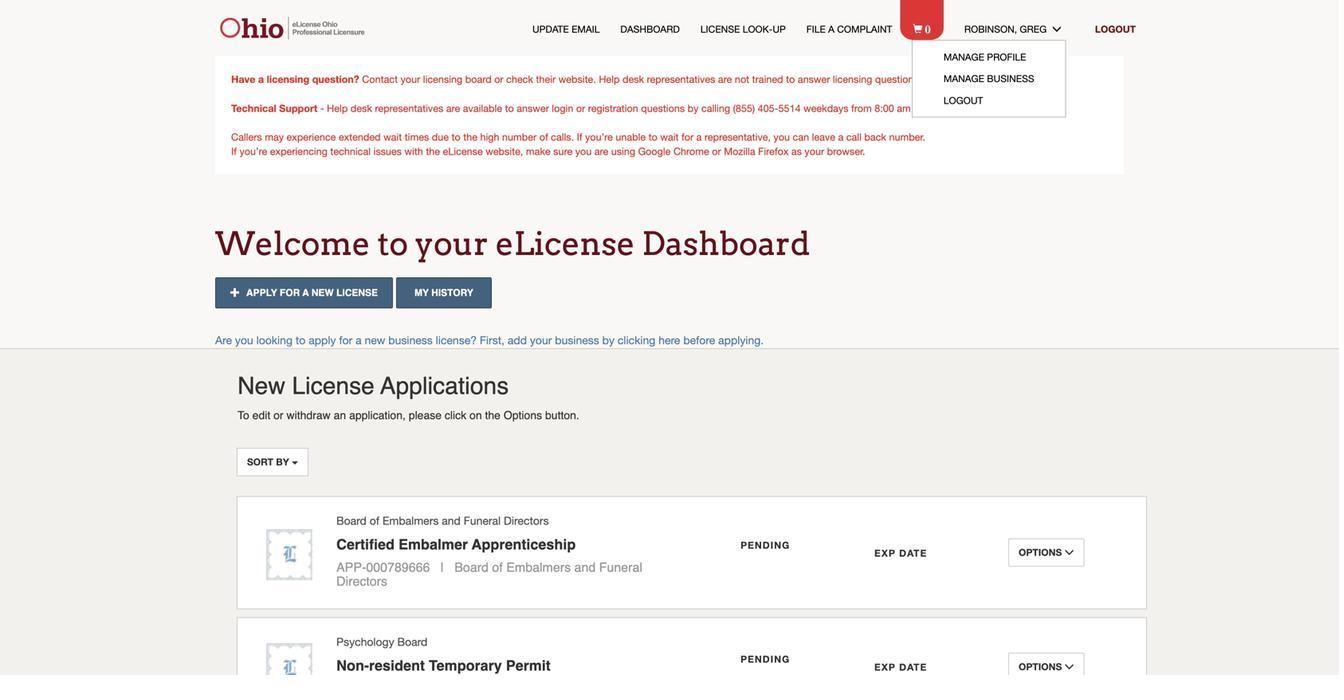 Task type: locate. For each thing, give the bounding box(es) containing it.
are left available
[[446, 102, 460, 114]]

you're up using
[[585, 131, 613, 143]]

directors down certified
[[337, 574, 388, 589]]

a right apply
[[356, 334, 362, 347]]

a left call
[[838, 131, 844, 143]]

file a complaint
[[807, 23, 893, 35]]

elicense ohio professional licensure image
[[215, 16, 374, 40]]

experiencing
[[270, 146, 328, 157]]

license look-up
[[701, 23, 786, 35]]

000789666
[[366, 560, 430, 575]]

0 vertical spatial date
[[900, 548, 928, 559]]

of
[[540, 131, 548, 143], [370, 514, 380, 527], [492, 560, 503, 575]]

sort by button
[[237, 448, 309, 476]]

1 horizontal spatial are
[[595, 146, 609, 157]]

0 vertical spatial elicense
[[443, 146, 483, 157]]

1 vertical spatial elicense
[[496, 224, 635, 263]]

registration
[[588, 102, 639, 114]]

1 horizontal spatial logout
[[1096, 23, 1136, 35]]

business
[[389, 334, 433, 347], [555, 334, 599, 347]]

a right the apply
[[303, 287, 309, 299]]

pending for certified embalmer apprenticeship
[[741, 540, 790, 551]]

by
[[276, 457, 289, 468]]

you
[[774, 131, 790, 143], [576, 146, 592, 157], [235, 334, 253, 347]]

a
[[829, 23, 835, 35], [258, 73, 264, 85], [697, 131, 702, 143], [838, 131, 844, 143], [303, 287, 309, 299], [356, 334, 362, 347]]

1 vertical spatial of
[[370, 514, 380, 527]]

options for non-resident temporary permit
[[1019, 661, 1065, 673]]

options
[[504, 409, 542, 422], [1019, 547, 1065, 558], [1019, 661, 1065, 673]]

apply
[[246, 287, 277, 299]]

0 vertical spatial funeral
[[464, 514, 501, 527]]

question?
[[312, 73, 359, 85]]

0 horizontal spatial funeral
[[464, 514, 501, 527]]

button.
[[545, 409, 580, 422]]

google
[[638, 146, 671, 157]]

1 vertical spatial desk
[[351, 102, 372, 114]]

0 vertical spatial of
[[540, 131, 548, 143]]

1 horizontal spatial representatives
[[647, 73, 716, 85]]

their
[[536, 73, 556, 85]]

1 vertical spatial by
[[603, 334, 615, 347]]

1 vertical spatial logout link
[[944, 95, 984, 106]]

0 vertical spatial menu down image
[[1052, 24, 1075, 33]]

representatives up times
[[375, 102, 444, 114]]

5514
[[779, 102, 801, 114]]

an
[[334, 409, 346, 422]]

wait up google
[[661, 131, 679, 143]]

look-
[[743, 23, 773, 35]]

embalmers inside the certified embalmer apprenticeship app-000789666   |   board of embalmers and funeral directors
[[507, 560, 571, 575]]

by left the calling
[[688, 102, 699, 114]]

manage for manage profile
[[944, 51, 985, 63]]

and down apprenticeship
[[575, 560, 596, 575]]

embalmers down apprenticeship
[[507, 560, 571, 575]]

are inside have a licensing question? contact your licensing board or check their website. help desk representatives are not trained to answer licensing questions.
[[718, 73, 732, 85]]

1 horizontal spatial funeral
[[599, 560, 643, 575]]

available
[[463, 102, 502, 114]]

edit
[[253, 409, 271, 422]]

number
[[502, 131, 537, 143]]

1 vertical spatial help
[[327, 102, 348, 114]]

1 vertical spatial you're
[[240, 146, 267, 157]]

2 vertical spatial of
[[492, 560, 503, 575]]

0 horizontal spatial directors
[[337, 574, 388, 589]]

1 vertical spatial new
[[365, 334, 385, 347]]

1 horizontal spatial new
[[365, 334, 385, 347]]

of inside callers may experience extended wait times due to the high number of calls. if you're unable to wait for a representative, you can leave a call back number. if you're experiencing technical issues with the elicense website, make sure you are using google chrome or mozilla firefox as your browser.
[[540, 131, 548, 143]]

2 horizontal spatial are
[[718, 73, 732, 85]]

directors inside the certified embalmer apprenticeship app-000789666   |   board of embalmers and funeral directors
[[337, 574, 388, 589]]

0 horizontal spatial and
[[442, 514, 461, 527]]

0 horizontal spatial of
[[370, 514, 380, 527]]

2 vertical spatial board
[[397, 635, 428, 649]]

temporary
[[429, 658, 502, 674]]

0 horizontal spatial wait
[[384, 131, 402, 143]]

a right 'have'
[[258, 73, 264, 85]]

robinson,
[[965, 23, 1018, 35]]

desk up "registration"
[[623, 73, 644, 85]]

manage down manage profile at the right of page
[[944, 73, 985, 84]]

if right calls.
[[577, 131, 583, 143]]

1 horizontal spatial help
[[599, 73, 620, 85]]

1 vertical spatial you
[[576, 146, 592, 157]]

1 vertical spatial embalmers
[[507, 560, 571, 575]]

or right board
[[495, 73, 504, 85]]

directors up apprenticeship
[[504, 514, 549, 527]]

1 vertical spatial the
[[426, 146, 440, 157]]

licensing up support
[[267, 73, 310, 85]]

1 exp from the top
[[875, 548, 896, 559]]

0 vertical spatial help
[[599, 73, 620, 85]]

2 horizontal spatial of
[[540, 131, 548, 143]]

help up technical support - help desk representatives are available to answer login or registration questions by calling (855) 405-5514 weekdays from 8:00 am to 5:00 pm est. at the top
[[599, 73, 620, 85]]

experience
[[287, 131, 336, 143]]

the left high
[[463, 131, 478, 143]]

before
[[684, 334, 715, 347]]

0 horizontal spatial are
[[446, 102, 460, 114]]

non-resident temporary permit
[[337, 658, 551, 674]]

of inside the certified embalmer apprenticeship app-000789666   |   board of embalmers and funeral directors
[[492, 560, 503, 575]]

0 vertical spatial answer
[[798, 73, 830, 85]]

you're
[[585, 131, 613, 143], [240, 146, 267, 157]]

here
[[659, 334, 681, 347]]

1 vertical spatial for
[[280, 287, 300, 299]]

dashboard link
[[621, 22, 680, 36]]

of up make
[[540, 131, 548, 143]]

robinson, greg link
[[965, 22, 1075, 36]]

2 pending from the top
[[741, 654, 790, 665]]

1 vertical spatial options
[[1019, 547, 1065, 558]]

2 vertical spatial are
[[595, 146, 609, 157]]

representatives
[[647, 73, 716, 85], [375, 102, 444, 114]]

your inside callers may experience extended wait times due to the high number of calls. if you're unable to wait for a representative, you can leave a call back number. if you're experiencing technical issues with the elicense website, make sure you are using google chrome or mozilla firefox as your browser.
[[805, 146, 825, 157]]

for up the chrome
[[682, 131, 694, 143]]

for
[[682, 131, 694, 143], [280, 287, 300, 299], [339, 334, 353, 347]]

2 vertical spatial the
[[485, 409, 501, 422]]

0 vertical spatial representatives
[[647, 73, 716, 85]]

or right login
[[576, 102, 586, 114]]

robinson, greg
[[965, 23, 1052, 35]]

1 horizontal spatial embalmers
[[507, 560, 571, 575]]

business left license? on the left of the page
[[389, 334, 433, 347]]

technical
[[330, 146, 371, 157]]

1 horizontal spatial answer
[[798, 73, 830, 85]]

of up certified
[[370, 514, 380, 527]]

or inside technical support - help desk representatives are available to answer login or registration questions by calling (855) 405-5514 weekdays from 8:00 am to 5:00 pm est.
[[576, 102, 586, 114]]

1 vertical spatial representatives
[[375, 102, 444, 114]]

email
[[572, 23, 600, 35]]

the right on
[[485, 409, 501, 422]]

if down callers at the left
[[231, 146, 237, 157]]

representatives up the questions
[[647, 73, 716, 85]]

0 vertical spatial embalmers
[[383, 514, 439, 527]]

1 pending exp date from the top
[[741, 540, 928, 559]]

1 vertical spatial funeral
[[599, 560, 643, 575]]

1 horizontal spatial if
[[577, 131, 583, 143]]

questions
[[641, 102, 685, 114]]

you right sure
[[576, 146, 592, 157]]

to inside have a licensing question? contact your licensing board or check their website. help desk representatives are not trained to answer licensing questions.
[[786, 73, 795, 85]]

callers may experience extended wait times due to the high number of calls. if you're unable to wait for a representative, you can leave a call back number. if you're experiencing technical issues with the elicense website, make sure you are using google chrome or mozilla firefox as your browser.
[[231, 131, 926, 157]]

0 horizontal spatial by
[[603, 334, 615, 347]]

date
[[900, 548, 928, 559], [900, 662, 928, 673]]

on
[[470, 409, 482, 422]]

licensing left board
[[423, 73, 463, 85]]

1 horizontal spatial by
[[688, 102, 699, 114]]

manage up the manage business
[[944, 51, 985, 63]]

new up apply
[[312, 287, 334, 299]]

1 pending from the top
[[741, 540, 790, 551]]

1 horizontal spatial the
[[463, 131, 478, 143]]

answer up weekdays
[[798, 73, 830, 85]]

desk up extended
[[351, 102, 372, 114]]

1 vertical spatial pending
[[741, 654, 790, 665]]

1 vertical spatial exp
[[875, 662, 896, 673]]

answer left login
[[517, 102, 549, 114]]

menu down image inside options popup button
[[1065, 662, 1075, 671]]

None button
[[396, 277, 492, 309]]

options button
[[1009, 653, 1085, 675]]

0 horizontal spatial you're
[[240, 146, 267, 157]]

funeral
[[464, 514, 501, 527], [599, 560, 643, 575]]

0 horizontal spatial if
[[231, 146, 237, 157]]

plus image
[[230, 287, 244, 297]]

1 vertical spatial answer
[[517, 102, 549, 114]]

1 vertical spatial logout
[[944, 95, 984, 106]]

pending exp date
[[741, 540, 928, 559], [741, 654, 928, 673]]

welcome
[[215, 224, 371, 263]]

for inside button
[[280, 287, 300, 299]]

welcome to your elicense dashboard
[[215, 224, 810, 263]]

embalmers up embalmer
[[383, 514, 439, 527]]

by left clicking at the left
[[603, 334, 615, 347]]

options inside dropdown button
[[1019, 547, 1065, 558]]

0 vertical spatial by
[[688, 102, 699, 114]]

0 horizontal spatial business
[[389, 334, 433, 347]]

manage profile
[[944, 51, 1027, 63]]

your
[[401, 73, 420, 85], [805, 146, 825, 157], [415, 224, 489, 263], [530, 334, 552, 347]]

|
[[441, 560, 444, 575]]

1 horizontal spatial desk
[[623, 73, 644, 85]]

number.
[[889, 131, 926, 143]]

1 manage from the top
[[944, 51, 985, 63]]

2 manage from the top
[[944, 73, 985, 84]]

desk
[[623, 73, 644, 85], [351, 102, 372, 114]]

8:00
[[875, 102, 894, 114]]

pm
[[948, 102, 963, 114]]

board right |
[[455, 560, 489, 575]]

menu down image inside robinson, greg 'link'
[[1052, 24, 1075, 33]]

2 exp from the top
[[875, 662, 896, 673]]

business left clicking at the left
[[555, 334, 599, 347]]

menu down image
[[1052, 24, 1075, 33], [1065, 662, 1075, 671]]

the down due
[[426, 146, 440, 157]]

0 vertical spatial license
[[701, 23, 740, 35]]

0 vertical spatial you
[[774, 131, 790, 143]]

0 horizontal spatial new
[[312, 287, 334, 299]]

manage profile link
[[944, 51, 1027, 63]]

1 vertical spatial menu down image
[[1065, 662, 1075, 671]]

0 vertical spatial logout link
[[1096, 23, 1136, 35]]

0 vertical spatial logout
[[1096, 23, 1136, 35]]

are left using
[[595, 146, 609, 157]]

1 vertical spatial are
[[446, 102, 460, 114]]

using
[[611, 146, 636, 157]]

mozilla
[[724, 146, 756, 157]]

wait up issues
[[384, 131, 402, 143]]

1 vertical spatial and
[[575, 560, 596, 575]]

board up resident
[[397, 635, 428, 649]]

are inside technical support - help desk representatives are available to answer login or registration questions by calling (855) 405-5514 weekdays from 8:00 am to 5:00 pm est.
[[446, 102, 460, 114]]

am
[[897, 102, 911, 114]]

desk inside technical support - help desk representatives are available to answer login or registration questions by calling (855) 405-5514 weekdays from 8:00 am to 5:00 pm est.
[[351, 102, 372, 114]]

are left not
[[718, 73, 732, 85]]

board up certified
[[337, 514, 367, 527]]

licensing up from
[[833, 73, 873, 85]]

for right the apply
[[280, 287, 300, 299]]

0 horizontal spatial you
[[235, 334, 253, 347]]

0 horizontal spatial logout link
[[944, 95, 984, 106]]

psychology board
[[337, 635, 428, 649]]

0 horizontal spatial desk
[[351, 102, 372, 114]]

and up embalmer
[[442, 514, 461, 527]]

you up firefox
[[774, 131, 790, 143]]

and inside the certified embalmer apprenticeship app-000789666   |   board of embalmers and funeral directors
[[575, 560, 596, 575]]

directors
[[504, 514, 549, 527], [337, 574, 388, 589]]

0 vertical spatial board
[[337, 514, 367, 527]]

by inside technical support - help desk representatives are available to answer login or registration questions by calling (855) 405-5514 weekdays from 8:00 am to 5:00 pm est.
[[688, 102, 699, 114]]

1 horizontal spatial business
[[555, 334, 599, 347]]

1 date from the top
[[900, 548, 928, 559]]

new up new license applications
[[365, 334, 385, 347]]

0
[[925, 21, 931, 35]]

2 horizontal spatial licensing
[[833, 73, 873, 85]]

2 vertical spatial options
[[1019, 661, 1065, 673]]

help right the -
[[327, 102, 348, 114]]

date for certified embalmer apprenticeship
[[900, 548, 928, 559]]

0 vertical spatial if
[[577, 131, 583, 143]]

2 date from the top
[[900, 662, 928, 673]]

a up the chrome
[[697, 131, 702, 143]]

0 horizontal spatial answer
[[517, 102, 549, 114]]

you're down callers at the left
[[240, 146, 267, 157]]

1 vertical spatial pending exp date
[[741, 654, 928, 673]]

1 vertical spatial board
[[455, 560, 489, 575]]

or left 'mozilla' at the right top of page
[[712, 146, 721, 157]]

2 pending exp date from the top
[[741, 654, 928, 673]]

contact
[[362, 73, 398, 85]]

1 horizontal spatial and
[[575, 560, 596, 575]]

the
[[463, 131, 478, 143], [426, 146, 440, 157], [485, 409, 501, 422]]

logout
[[1096, 23, 1136, 35], [944, 95, 984, 106]]

0 horizontal spatial representatives
[[375, 102, 444, 114]]

or
[[495, 73, 504, 85], [576, 102, 586, 114], [712, 146, 721, 157], [274, 409, 284, 422]]

0 vertical spatial desk
[[623, 73, 644, 85]]

representatives inside have a licensing question? contact your licensing board or check their website. help desk representatives are not trained to answer licensing questions.
[[647, 73, 716, 85]]

of down apprenticeship
[[492, 560, 503, 575]]

elicense
[[443, 146, 483, 157], [496, 224, 635, 263]]

have
[[231, 73, 255, 85]]

file
[[807, 23, 826, 35]]

for right apply
[[339, 334, 353, 347]]

you right are at the left of the page
[[235, 334, 253, 347]]

0 vertical spatial you're
[[585, 131, 613, 143]]

1 horizontal spatial for
[[339, 334, 353, 347]]

1 vertical spatial directors
[[337, 574, 388, 589]]

options inside popup button
[[1019, 661, 1065, 673]]

licensing
[[267, 73, 310, 85], [423, 73, 463, 85], [833, 73, 873, 85]]



Task type: vqa. For each thing, say whether or not it's contained in the screenshot.
type
no



Task type: describe. For each thing, give the bounding box(es) containing it.
help inside have a licensing question? contact your licensing board or check their website. help desk representatives are not trained to answer licensing questions.
[[599, 73, 620, 85]]

questions.
[[875, 73, 922, 85]]

1 vertical spatial dashboard
[[642, 224, 810, 263]]

date for non-resident temporary permit
[[900, 662, 928, 673]]

psychology
[[337, 635, 394, 649]]

from
[[852, 102, 872, 114]]

website,
[[486, 146, 523, 157]]

2 vertical spatial for
[[339, 334, 353, 347]]

looking
[[256, 334, 293, 347]]

a right file
[[829, 23, 835, 35]]

est.
[[965, 102, 986, 114]]

applications
[[381, 373, 509, 400]]

click
[[445, 409, 467, 422]]

405-
[[758, 102, 779, 114]]

applying.
[[719, 334, 764, 347]]

0 horizontal spatial licensing
[[267, 73, 310, 85]]

1 business from the left
[[389, 334, 433, 347]]

callers
[[231, 131, 262, 143]]

(855)
[[733, 102, 755, 114]]

pending for non-resident temporary permit
[[741, 654, 790, 665]]

update email
[[533, 23, 600, 35]]

login
[[552, 102, 574, 114]]

1 horizontal spatial licensing
[[423, 73, 463, 85]]

manage business link
[[944, 73, 1035, 84]]

website.
[[559, 73, 596, 85]]

technical
[[231, 102, 276, 114]]

to
[[238, 409, 249, 422]]

manage for manage business
[[944, 73, 985, 84]]

unable
[[616, 131, 646, 143]]

certified
[[337, 536, 395, 553]]

0 vertical spatial dashboard
[[621, 23, 680, 35]]

update
[[533, 23, 569, 35]]

high
[[480, 131, 500, 143]]

menu down image for robinson, greg
[[1052, 24, 1075, 33]]

check
[[506, 73, 533, 85]]

license inside 'link'
[[701, 23, 740, 35]]

application,
[[349, 409, 406, 422]]

license inside button
[[337, 287, 378, 299]]

1 horizontal spatial directors
[[504, 514, 549, 527]]

leave
[[812, 131, 836, 143]]

business
[[987, 73, 1035, 84]]

funeral inside the certified embalmer apprenticeship app-000789666   |   board of embalmers and funeral directors
[[599, 560, 643, 575]]

calls.
[[551, 131, 574, 143]]

menu down image
[[1065, 548, 1075, 557]]

0 vertical spatial the
[[463, 131, 478, 143]]

sure
[[554, 146, 573, 157]]

or right edit
[[274, 409, 284, 422]]

may
[[265, 131, 284, 143]]

1 horizontal spatial logout link
[[1096, 23, 1136, 35]]

embalmer
[[399, 536, 468, 553]]

weekdays
[[804, 102, 849, 114]]

for inside callers may experience extended wait times due to the high number of calls. if you're unable to wait for a representative, you can leave a call back number. if you're experiencing technical issues with the elicense website, make sure you are using google chrome or mozilla firefox as your browser.
[[682, 131, 694, 143]]

apply for a new license button
[[215, 277, 393, 309]]

exp for certified embalmer apprenticeship
[[875, 548, 896, 559]]

answer inside have a licensing question? contact your licensing board or check their website. help desk representatives are not trained to answer licensing questions.
[[798, 73, 830, 85]]

clicking
[[618, 334, 656, 347]]

2 business from the left
[[555, 334, 599, 347]]

0 horizontal spatial board
[[337, 514, 367, 527]]

chrome
[[674, 146, 710, 157]]

times
[[405, 131, 429, 143]]

calling
[[702, 102, 730, 114]]

are
[[215, 334, 232, 347]]

please
[[409, 409, 442, 422]]

are inside callers may experience extended wait times due to the high number of calls. if you're unable to wait for a representative, you can leave a call back number. if you're experiencing technical issues with the elicense website, make sure you are using google chrome or mozilla firefox as your browser.
[[595, 146, 609, 157]]

have a licensing question? contact your licensing board or check their website. help desk representatives are not trained to answer licensing questions.
[[231, 73, 922, 85]]

exp for non-resident temporary permit
[[875, 662, 896, 673]]

board of embalmers and funeral directors
[[337, 514, 549, 527]]

call
[[847, 131, 862, 143]]

sort
[[247, 457, 273, 468]]

1 vertical spatial if
[[231, 146, 237, 157]]

manage business
[[944, 73, 1035, 84]]

desk inside have a licensing question? contact your licensing board or check their website. help desk representatives are not trained to answer licensing questions.
[[623, 73, 644, 85]]

logout for the bottommost logout "link"
[[944, 95, 984, 106]]

1 horizontal spatial elicense
[[496, 224, 635, 263]]

or inside have a licensing question? contact your licensing board or check their website. help desk representatives are not trained to answer licensing questions.
[[495, 73, 504, 85]]

as
[[792, 146, 802, 157]]

board
[[466, 73, 492, 85]]

menu down image for options
[[1065, 662, 1075, 671]]

by for questions
[[688, 102, 699, 114]]

up
[[773, 23, 786, 35]]

apprenticeship
[[472, 536, 576, 553]]

apply for a new license
[[244, 287, 378, 299]]

browser.
[[827, 146, 866, 157]]

new license applications
[[238, 373, 509, 400]]

elicense inside callers may experience extended wait times due to the high number of calls. if you're unable to wait for a representative, you can leave a call back number. if you're experiencing technical issues with the elicense website, make sure you are using google chrome or mozilla firefox as your browser.
[[443, 146, 483, 157]]

1 horizontal spatial board
[[397, 635, 428, 649]]

by for business
[[603, 334, 615, 347]]

app-
[[337, 560, 366, 575]]

to edit or withdraw an application, please click on the options button.
[[238, 409, 580, 422]]

license look-up link
[[701, 22, 786, 36]]

are you looking to apply for a new business license? first, add your business by clicking here before applying.
[[215, 334, 764, 347]]

answer inside technical support - help desk representatives are available to answer login or registration questions by calling (855) 405-5514 weekdays from 8:00 am to 5:00 pm est.
[[517, 102, 549, 114]]

a inside button
[[303, 287, 309, 299]]

options for certified embalmer apprenticeship
[[1019, 547, 1065, 558]]

2 horizontal spatial the
[[485, 409, 501, 422]]

pending exp date for certified embalmer apprenticeship
[[741, 540, 928, 559]]

board inside the certified embalmer apprenticeship app-000789666   |   board of embalmers and funeral directors
[[455, 560, 489, 575]]

sort by
[[247, 457, 292, 468]]

certified embalmer apprenticeship app-000789666   |   board of embalmers and funeral directors
[[337, 536, 643, 589]]

0 vertical spatial options
[[504, 409, 542, 422]]

file a complaint link
[[807, 22, 893, 36]]

extended
[[339, 131, 381, 143]]

1 horizontal spatial you're
[[585, 131, 613, 143]]

or inside callers may experience extended wait times due to the high number of calls. if you're unable to wait for a representative, you can leave a call back number. if you're experiencing technical issues with the elicense website, make sure you are using google chrome or mozilla firefox as your browser.
[[712, 146, 721, 157]]

2 wait from the left
[[661, 131, 679, 143]]

1 horizontal spatial you
[[576, 146, 592, 157]]

back
[[865, 131, 887, 143]]

license?
[[436, 334, 477, 347]]

0 link
[[913, 21, 944, 36]]

support
[[279, 102, 318, 114]]

2 vertical spatial license
[[292, 373, 375, 400]]

options button
[[1009, 539, 1085, 567]]

0 horizontal spatial the
[[426, 146, 440, 157]]

complaint
[[837, 23, 893, 35]]

1 wait from the left
[[384, 131, 402, 143]]

trained
[[752, 73, 784, 85]]

not
[[735, 73, 750, 85]]

pending exp date for non-resident temporary permit
[[741, 654, 928, 673]]

due
[[432, 131, 449, 143]]

resident
[[369, 658, 425, 674]]

help inside technical support - help desk representatives are available to answer login or registration questions by calling (855) 405-5514 weekdays from 8:00 am to 5:00 pm est.
[[327, 102, 348, 114]]

with
[[405, 146, 423, 157]]

withdraw
[[287, 409, 331, 422]]

logout for the right logout "link"
[[1096, 23, 1136, 35]]

0 vertical spatial and
[[442, 514, 461, 527]]

make
[[526, 146, 551, 157]]

new inside button
[[312, 287, 334, 299]]

your inside have a licensing question? contact your licensing board or check their website. help desk representatives are not trained to answer licensing questions.
[[401, 73, 420, 85]]

can
[[793, 131, 809, 143]]

0 horizontal spatial embalmers
[[383, 514, 439, 527]]

greg
[[1020, 23, 1047, 35]]

representatives inside technical support - help desk representatives are available to answer login or registration questions by calling (855) 405-5514 weekdays from 8:00 am to 5:00 pm est.
[[375, 102, 444, 114]]



